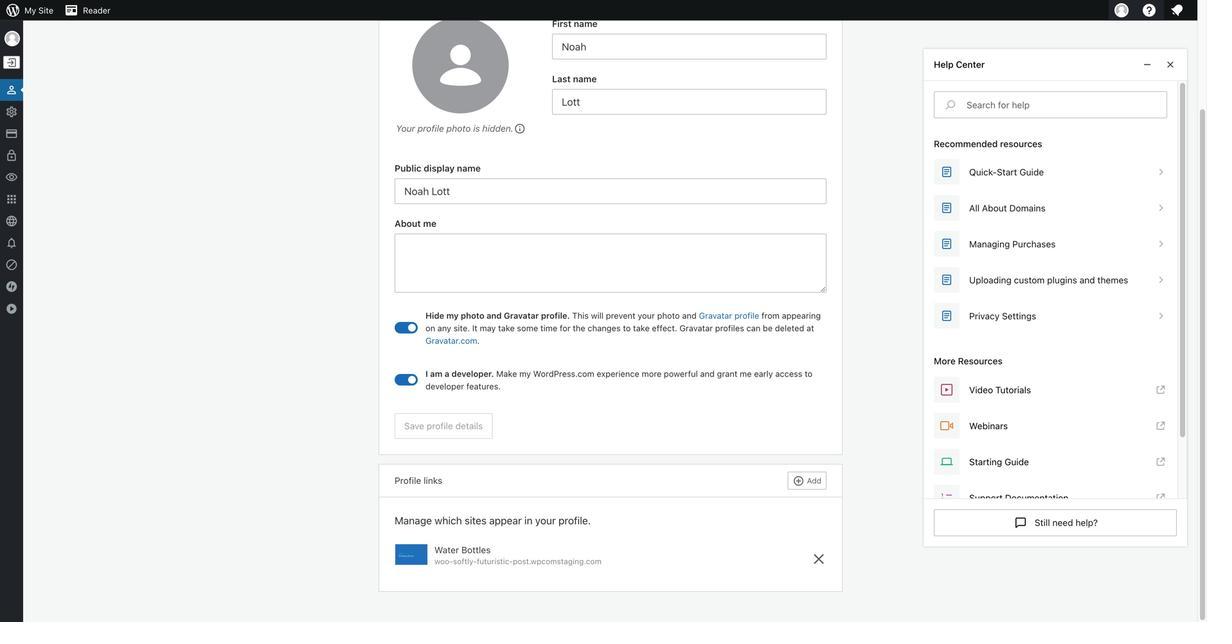Task type: vqa. For each thing, say whether or not it's contained in the screenshot.
effect.
yes



Task type: describe. For each thing, give the bounding box(es) containing it.
video tutorials link
[[934, 377, 1168, 403]]

support
[[970, 493, 1003, 503]]

me inside group
[[423, 218, 437, 229]]

powerful
[[664, 369, 698, 379]]

can
[[747, 323, 761, 333]]

deleted
[[775, 323, 805, 333]]

photo for and
[[461, 311, 485, 321]]

webinars
[[970, 421, 1008, 431]]

water bottles woo-softly-futuristic-post.wpcomstaging.com
[[435, 545, 602, 566]]

still need help? link
[[934, 509, 1177, 537]]

it
[[472, 323, 478, 333]]

prevent
[[606, 311, 636, 321]]

will
[[591, 311, 604, 321]]

1 vertical spatial your
[[535, 515, 556, 527]]

custom
[[1014, 275, 1045, 285]]

manage which sites appear in your profile. main content
[[379, 0, 842, 592]]

resources
[[1001, 139, 1043, 149]]

developer
[[426, 382, 464, 391]]

webinars link
[[934, 413, 1168, 439]]

privacy settings
[[970, 311, 1037, 321]]

which
[[435, 515, 462, 527]]

in
[[525, 515, 533, 527]]

changes
[[588, 323, 621, 333]]

display
[[424, 163, 455, 174]]

first name
[[552, 18, 598, 29]]

quick-
[[970, 167, 997, 177]]

about
[[395, 218, 421, 229]]

experience
[[597, 369, 640, 379]]

manage
[[395, 515, 432, 527]]

about me
[[395, 218, 437, 229]]

resources
[[958, 356, 1003, 367]]

any
[[438, 323, 451, 333]]

1 horizontal spatial and
[[682, 311, 697, 321]]

first name group
[[552, 17, 827, 59]]

minimize help center image
[[1142, 57, 1153, 72]]

help image
[[1142, 3, 1157, 18]]

softly-
[[453, 557, 477, 566]]

at
[[807, 323, 814, 333]]

sites
[[465, 515, 487, 527]]

manage your notifications image
[[1170, 3, 1185, 18]]

futuristic-
[[477, 557, 513, 566]]

is
[[473, 123, 480, 134]]

first
[[552, 18, 572, 29]]

log out of wordpress.com image
[[6, 57, 17, 68]]

time
[[541, 323, 558, 333]]

managing purchases link
[[934, 231, 1168, 257]]

uploading custom plugins and themes link
[[934, 267, 1168, 293]]

save profile details
[[404, 421, 483, 431]]

starting guide
[[970, 457, 1029, 467]]

save profile details button
[[395, 413, 493, 439]]

gravatar profile link
[[699, 311, 760, 321]]

reader link
[[59, 0, 116, 21]]

make my wordpress.com experience more powerful and grant me early access to developer features.
[[426, 369, 813, 391]]

noah lott image
[[5, 31, 20, 46]]

help
[[934, 59, 954, 70]]

0 vertical spatial profile.
[[541, 311, 570, 321]]

i
[[426, 369, 428, 379]]

Search search field
[[967, 92, 1167, 118]]

person image
[[5, 84, 18, 96]]

privacy settings link
[[934, 303, 1168, 329]]

settings image
[[5, 105, 18, 118]]

profiles
[[715, 323, 745, 333]]

appear
[[489, 515, 522, 527]]

profile
[[395, 476, 421, 486]]

quick-start guide
[[970, 167, 1044, 177]]

hide
[[426, 311, 444, 321]]

0 horizontal spatial and
[[487, 311, 502, 321]]

support documentation link
[[934, 485, 1168, 511]]

public display name group
[[395, 162, 827, 204]]

still need help?
[[1035, 518, 1098, 528]]

my site
[[24, 5, 53, 15]]

language image
[[5, 215, 18, 228]]

reader
[[83, 5, 111, 15]]

notifications image
[[5, 237, 18, 249]]

and inside make my wordpress.com experience more powerful and grant me early access to developer features.
[[700, 369, 715, 379]]

my for hide
[[447, 311, 459, 321]]

wordpress.com
[[533, 369, 595, 379]]

some
[[517, 323, 538, 333]]

close help center image
[[1163, 57, 1179, 72]]

still
[[1035, 518, 1050, 528]]

recommended
[[934, 139, 998, 149]]

recommended resources element
[[934, 159, 1168, 329]]

hide my photo and gravatar profile.
[[426, 311, 570, 321]]

details
[[456, 421, 483, 431]]

this
[[572, 311, 589, 321]]

may
[[480, 323, 496, 333]]

grant
[[717, 369, 738, 379]]

First name text field
[[552, 34, 827, 59]]

early
[[754, 369, 773, 379]]



Task type: locate. For each thing, give the bounding box(es) containing it.
make
[[496, 369, 517, 379]]

Public display name text field
[[395, 178, 827, 204]]

my site link
[[0, 0, 59, 21]]

profile. up post.wpcomstaging.com
[[559, 515, 591, 527]]

plugins
[[1048, 275, 1078, 285]]

credit_card image
[[5, 127, 18, 140]]

name right first
[[574, 18, 598, 29]]

am
[[430, 369, 443, 379]]

0 vertical spatial profile
[[418, 123, 444, 134]]

photo up it
[[461, 311, 485, 321]]

open search image
[[935, 97, 967, 113]]

name
[[574, 18, 598, 29], [573, 74, 597, 84], [457, 163, 481, 174]]

manage which sites appear in your profile.
[[395, 515, 591, 527]]

block image
[[5, 258, 18, 271]]

your up effect.
[[638, 311, 655, 321]]

profile
[[418, 123, 444, 134], [735, 311, 760, 321], [427, 421, 453, 431]]

your
[[396, 123, 415, 134]]

profile. up time
[[541, 311, 570, 321]]

effect.
[[652, 323, 678, 333]]

a
[[445, 369, 450, 379]]

site
[[38, 5, 53, 15]]

bottles
[[462, 545, 491, 556]]

visibility image
[[5, 171, 18, 184]]

Last name text field
[[552, 89, 827, 115]]

0 vertical spatial name
[[574, 18, 598, 29]]

i am a developer.
[[426, 369, 494, 379]]

last
[[552, 74, 571, 84]]

video
[[970, 385, 993, 395]]

developer.
[[452, 369, 494, 379]]

my
[[24, 5, 36, 15]]

all about domains
[[970, 203, 1046, 213]]

this will prevent your photo and gravatar profile
[[572, 311, 760, 321]]

lock image
[[5, 149, 18, 162]]

0 horizontal spatial to
[[623, 323, 631, 333]]

and up may
[[487, 311, 502, 321]]

site.
[[454, 323, 470, 333]]

to
[[623, 323, 631, 333], [805, 369, 813, 379]]

tutorials
[[996, 385, 1031, 395]]

name right display
[[457, 163, 481, 174]]

profile right save
[[427, 421, 453, 431]]

gravatar up some
[[504, 311, 539, 321]]

hidden.
[[482, 123, 514, 134]]

start guide
[[997, 167, 1044, 177]]

starting
[[970, 457, 1003, 467]]

None search field
[[935, 92, 1167, 118]]

take
[[498, 323, 515, 333], [633, 323, 650, 333]]

my
[[447, 311, 459, 321], [520, 369, 531, 379]]

gravatar up profiles
[[699, 311, 732, 321]]

more
[[642, 369, 662, 379]]

0 horizontal spatial take
[[498, 323, 515, 333]]

add button
[[788, 472, 827, 490]]

add
[[807, 476, 822, 485]]

me right about
[[423, 218, 437, 229]]

2 vertical spatial profile
[[427, 421, 453, 431]]

photo up effect.
[[657, 311, 680, 321]]

access
[[776, 369, 803, 379]]

0 horizontal spatial my
[[447, 311, 459, 321]]

on
[[426, 323, 435, 333]]

gravatar.com
[[426, 336, 477, 346]]

about domains
[[982, 203, 1046, 213]]

profile right your
[[418, 123, 444, 134]]

profile for details
[[427, 421, 453, 431]]

1 horizontal spatial your
[[638, 311, 655, 321]]

1 vertical spatial profile.
[[559, 515, 591, 527]]

more information image
[[514, 122, 525, 134]]

me left early
[[740, 369, 752, 379]]

managing purchases
[[970, 239, 1056, 249]]

recommended resources
[[934, 139, 1043, 149]]

need
[[1053, 518, 1074, 528]]

your right the in
[[535, 515, 556, 527]]

starting guide link
[[934, 449, 1168, 475]]

my up any
[[447, 311, 459, 321]]

from
[[762, 311, 780, 321]]

video tutorials
[[970, 385, 1031, 395]]

last name group
[[552, 72, 827, 115]]

gravatar.com link
[[426, 336, 477, 346]]

profile for photo
[[418, 123, 444, 134]]

to inside from appearing on any site. it may take some time for the changes to take effect. gravatar profiles can be deleted at gravatar.com .
[[623, 323, 631, 333]]

.
[[477, 336, 480, 346]]

1 take from the left
[[498, 323, 515, 333]]

gravatar
[[504, 311, 539, 321], [699, 311, 732, 321], [680, 323, 713, 333]]

more
[[934, 356, 956, 367]]

to inside make my wordpress.com experience more powerful and grant me early access to developer features.
[[805, 369, 813, 379]]

profile up can
[[735, 311, 760, 321]]

uploading
[[970, 275, 1012, 285]]

the
[[573, 323, 586, 333]]

0 vertical spatial my
[[447, 311, 459, 321]]

me inside make my wordpress.com experience more powerful and grant me early access to developer features.
[[740, 369, 752, 379]]

help?
[[1076, 518, 1098, 528]]

my profile image
[[1115, 3, 1129, 17]]

1 vertical spatial my
[[520, 369, 531, 379]]

0 horizontal spatial me
[[423, 218, 437, 229]]

post.wpcomstaging.com
[[513, 557, 602, 566]]

and left "gravatar profile" link
[[682, 311, 697, 321]]

1 horizontal spatial to
[[805, 369, 813, 379]]

search results element
[[934, 138, 1168, 329]]

name for first name
[[574, 18, 598, 29]]

1 horizontal spatial me
[[740, 369, 752, 379]]

1 vertical spatial name
[[573, 74, 597, 84]]

water
[[435, 545, 459, 556]]

about me group
[[395, 217, 827, 297]]

support documentation
[[970, 493, 1069, 503]]

your
[[638, 311, 655, 321], [535, 515, 556, 527]]

profile.
[[541, 311, 570, 321], [559, 515, 591, 527]]

my for make
[[520, 369, 531, 379]]

and left the grant
[[700, 369, 715, 379]]

1 vertical spatial profile
[[735, 311, 760, 321]]

and
[[487, 311, 502, 321], [682, 311, 697, 321], [700, 369, 715, 379]]

to right access
[[805, 369, 813, 379]]

photo left the is
[[447, 123, 471, 134]]

appearing
[[782, 311, 821, 321]]

name right last
[[573, 74, 597, 84]]

0 vertical spatial to
[[623, 323, 631, 333]]

help center
[[934, 59, 985, 70]]

1 vertical spatial to
[[805, 369, 813, 379]]

woo-
[[435, 557, 453, 566]]

documentation
[[1006, 493, 1069, 503]]

1 horizontal spatial my
[[520, 369, 531, 379]]

apps image
[[5, 193, 18, 206]]

time image
[[1201, 50, 1208, 61]]

profile links
[[395, 476, 443, 486]]

my right make
[[520, 369, 531, 379]]

2 vertical spatial name
[[457, 163, 481, 174]]

0 vertical spatial me
[[423, 218, 437, 229]]

0 vertical spatial your
[[638, 311, 655, 321]]

gravatar right effect.
[[680, 323, 713, 333]]

my inside make my wordpress.com experience more powerful and grant me early access to developer features.
[[520, 369, 531, 379]]

About me text field
[[395, 234, 827, 293]]

take down hide my photo and gravatar profile.
[[498, 323, 515, 333]]

1 vertical spatial me
[[740, 369, 752, 379]]

2 take from the left
[[633, 323, 650, 333]]

save
[[404, 421, 424, 431]]

1 horizontal spatial take
[[633, 323, 650, 333]]

for
[[560, 323, 571, 333]]

and themes
[[1080, 275, 1129, 285]]

name for last name
[[573, 74, 597, 84]]

more resources
[[934, 356, 1003, 367]]

to down the "prevent"
[[623, 323, 631, 333]]

from appearing on any site. it may take some time for the changes to take effect. gravatar profiles can be deleted at gravatar.com .
[[426, 311, 821, 346]]

2 horizontal spatial and
[[700, 369, 715, 379]]

links
[[424, 476, 443, 486]]

0 horizontal spatial your
[[535, 515, 556, 527]]

profile inside button
[[427, 421, 453, 431]]

take left effect.
[[633, 323, 650, 333]]

guide
[[1005, 457, 1029, 467]]

photo for is
[[447, 123, 471, 134]]

me
[[423, 218, 437, 229], [740, 369, 752, 379]]

all
[[970, 203, 980, 213]]

features.
[[467, 382, 501, 391]]

gravatar inside from appearing on any site. it may take some time for the changes to take effect. gravatar profiles can be deleted at gravatar.com .
[[680, 323, 713, 333]]

be
[[763, 323, 773, 333]]



